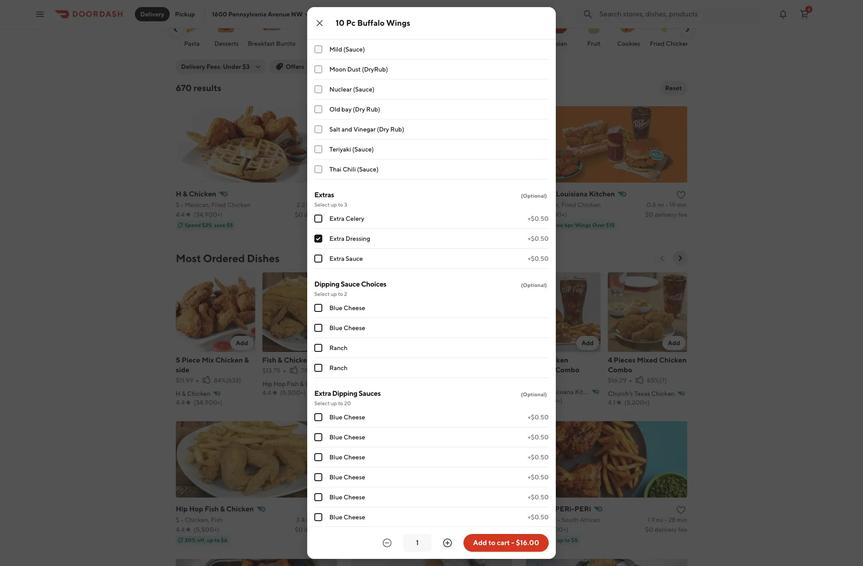 Task type: vqa. For each thing, say whether or not it's contained in the screenshot.
"fee" related to 0.8 mi • 19 min
yes



Task type: describe. For each thing, give the bounding box(es) containing it.
8 cheese from the top
[[344, 514, 366, 521]]

avenue
[[268, 10, 290, 18]]

h & chicken for (34,900+)
[[176, 390, 211, 397]]

20% off, up to $5
[[536, 537, 578, 543]]

and
[[342, 126, 353, 133]]

fil- for a®
[[371, 356, 381, 364]]

pieces
[[614, 356, 636, 364]]

2 vertical spatial (dry
[[377, 126, 389, 133]]

Old bay (Dry Rub) checkbox
[[315, 105, 323, 113]]

extras select up to 3
[[315, 191, 348, 208]]

2.2
[[297, 201, 305, 208]]

1600
[[212, 10, 227, 18]]

8 blue cheese from the top
[[330, 514, 366, 521]]

close 10 pc buffalo wings image
[[315, 18, 325, 28]]

$ • mexican, fried chicken
[[176, 201, 251, 208]]

wings inside dialog
[[387, 18, 411, 28]]

$​0 delivery fee up cart
[[470, 526, 513, 533]]

popeyes louisiana kitchen for 0.8 mi • 19 min
[[527, 190, 616, 198]]

min for nando's peri-peri
[[677, 516, 688, 523]]

6 blue from the top
[[330, 474, 343, 481]]

7 +$0.50 from the top
[[528, 474, 549, 481]]

nuclear
[[330, 86, 352, 93]]

sauces
[[359, 389, 381, 398]]

$ for hip hop fish & chicken
[[176, 516, 180, 523]]

1 horizontal spatial over
[[593, 222, 605, 228]]

fried for h & chicken
[[212, 201, 226, 208]]

increase quantity by 1 image
[[443, 538, 453, 548]]

mild
[[330, 46, 342, 53]]

$​0 up "add to cart - $16.00"
[[470, 526, 478, 533]]

1 horizontal spatial $5
[[402, 537, 409, 543]]

dipping sauce choices group
[[315, 280, 549, 378]]

add inside button
[[473, 539, 487, 547]]

(sauce) right chili
[[357, 166, 379, 173]]

1 ranch checkbox from the top
[[315, 344, 323, 352]]

0 vertical spatial (7,500+)
[[543, 211, 568, 218]]

delivery down 1.9 mi • 28 min
[[655, 526, 678, 533]]

1 horizontal spatial pickup
[[319, 63, 339, 70]]

over 4.5
[[353, 63, 378, 70]]

free
[[552, 222, 564, 228]]

chick- for chick-fil-a® nuggets meal
[[349, 356, 371, 364]]

3 +$0.50 from the top
[[528, 255, 549, 262]]

10 pc buffalo wings inside dialog
[[336, 18, 411, 28]]

to left $6
[[215, 537, 220, 543]]

(sauce) right the habanero
[[380, 26, 402, 33]]

3 cheese from the top
[[344, 414, 366, 421]]

0 vertical spatial hip hop fish & chicken
[[262, 380, 329, 387]]

10 pc buffalo wings dialog
[[308, 0, 556, 566]]

h & chicken for 2.2 mi • 27 min
[[176, 190, 217, 198]]

1 horizontal spatial 10
[[435, 356, 443, 364]]

$​0 delivery fee for $ • chicken, fish
[[295, 526, 337, 533]]

teriyaki
[[330, 146, 351, 153]]

chick- for chick-fil-a 4.5
[[349, 390, 368, 397]]

burrito
[[276, 40, 296, 47]]

off, for hop
[[197, 537, 206, 543]]

piece
[[182, 356, 200, 364]]

ranch for 2nd ranch option
[[330, 364, 348, 372]]

2 cheese from the top
[[344, 324, 366, 332]]

$14.55
[[349, 377, 368, 384]]

fish up $13.75
[[262, 356, 277, 364]]

Blue Cheese checkbox
[[315, 324, 323, 332]]

peri
[[575, 505, 592, 513]]

to inside button
[[489, 539, 496, 547]]

up inside extra dipping sauces select up to 20
[[331, 400, 337, 407]]

moon dust (dryrub)
[[330, 66, 388, 73]]

thai
[[330, 166, 342, 173]]

mi for hip hop fish & chicken
[[306, 516, 313, 523]]

old
[[330, 106, 341, 113]]

$6
[[221, 537, 227, 543]]

select for dipping sauce choices
[[315, 291, 330, 297]]

peri-
[[555, 505, 575, 513]]

moon
[[330, 66, 346, 73]]

5 +$0.50 from the top
[[528, 434, 549, 441]]

4 blue from the top
[[330, 434, 343, 441]]

2 blue cheese from the top
[[330, 324, 366, 332]]

4.1 down $ • chicken, fried chicken
[[527, 211, 534, 218]]

dipping inside extra dipping sauces select up to 20
[[333, 389, 358, 398]]

4.5 link
[[351, 188, 513, 221]]

nuggets
[[394, 356, 422, 364]]

0 vertical spatial save
[[214, 222, 226, 228]]

0 horizontal spatial hip
[[176, 505, 188, 513]]

5 piece mix chicken & side
[[176, 356, 249, 374]]

3 blue from the top
[[330, 414, 343, 421]]

$11.99
[[176, 377, 193, 384]]

extra dipping sauces select up to 20
[[315, 389, 381, 407]]

fees:
[[207, 63, 222, 70]]

to inside extra dipping sauces select up to 20
[[338, 400, 343, 407]]

1 horizontal spatial spend
[[360, 537, 376, 543]]

fish & chicken combo
[[262, 356, 337, 364]]

meal
[[349, 366, 365, 374]]

church's
[[608, 390, 634, 397]]

click to add this store to your saved list image for hip hop fish & chicken
[[326, 505, 336, 515]]

3
[[344, 201, 348, 208]]

delivery fees: under $3
[[181, 63, 250, 70]]

0 vertical spatial pickup button
[[170, 7, 201, 21]]

extra dipping sauces group
[[315, 389, 549, 566]]

1 horizontal spatial save
[[390, 537, 401, 543]]

fish up $6
[[211, 516, 223, 523]]

previous button of carousel image
[[659, 254, 667, 263]]

0 vertical spatial next button of carousel image
[[683, 25, 692, 34]]

to down (4,100+)
[[565, 537, 571, 543]]

spicy
[[522, 356, 540, 364]]

celery
[[346, 215, 365, 222]]

2 +$0.50 from the top
[[528, 235, 549, 242]]

chicken, for louisiana
[[536, 201, 561, 208]]

10 inside dialog
[[336, 18, 345, 28]]

old bay (dry rub)
[[330, 106, 381, 113]]

(dryrub)
[[362, 66, 388, 73]]

3.4
[[296, 516, 305, 523]]

$16.29
[[608, 377, 627, 384]]

fish up $ • chicken, fish
[[205, 505, 219, 513]]

2 horizontal spatial $5
[[572, 537, 578, 543]]

chicken inside 4 pieces mixed chicken combo
[[660, 356, 687, 364]]

bay
[[342, 106, 352, 113]]

min for h & chicken
[[327, 201, 337, 208]]

under
[[223, 63, 241, 70]]

mix
[[202, 356, 214, 364]]

click to add this store to your saved list image for chicken
[[326, 190, 336, 200]]

reset
[[666, 84, 683, 92]]

1 vertical spatial spend $25, save $5
[[360, 537, 409, 543]]

Lemon Pepper (Dry Rub) checkbox
[[315, 5, 323, 13]]

sponsored for sponsored • south african
[[527, 516, 557, 523]]

6 +$0.50 from the top
[[528, 454, 549, 461]]

h for 2.2 mi • 27 min
[[176, 190, 182, 198]]

side
[[176, 366, 190, 374]]

up for 20% off, up to $6
[[207, 537, 213, 543]]

1 vertical spatial (34,900+)
[[194, 399, 223, 406]]

popeyes louisiana kitchen for (7,500+)
[[522, 388, 598, 395]]

fee up "add to cart - $16.00"
[[503, 526, 513, 533]]

chicken, for hop
[[185, 516, 210, 523]]

sauce for dipping
[[341, 280, 360, 288]]

habanero
[[351, 26, 379, 33]]

kitchen for 0.8 mi • 19 min
[[590, 190, 616, 198]]

2.2 mi • 27 min
[[297, 201, 337, 208]]

Thai Chili (Sauce) checkbox
[[315, 165, 323, 173]]

deals:
[[536, 222, 551, 228]]

85%(7)
[[648, 377, 667, 384]]

decrease quantity by 1 image
[[382, 538, 393, 548]]

1 horizontal spatial $25,
[[378, 537, 389, 543]]

up for 20% off, up to $5
[[558, 537, 564, 543]]

3 blue cheese from the top
[[330, 414, 366, 421]]

texas
[[635, 390, 651, 397]]

0 horizontal spatial pickup
[[175, 10, 195, 18]]

$3
[[243, 63, 250, 70]]

mild (sauce)
[[330, 46, 365, 53]]

2 vertical spatial (34,900+)
[[369, 526, 398, 533]]

4.5 up the $16.00
[[527, 526, 536, 533]]

nando's peri-peri
[[527, 505, 592, 513]]

4 button
[[796, 5, 814, 23]]

popeyes for (7,500+)
[[522, 388, 546, 395]]

8 blue from the top
[[330, 514, 343, 521]]

breakfast burrito
[[248, 40, 296, 47]]

& inside the "5 piece mix chicken & side"
[[245, 356, 249, 364]]

1 horizontal spatial pc
[[445, 356, 453, 364]]

(4,100+)
[[545, 526, 569, 533]]

offers
[[286, 63, 304, 70]]

combo for chicken
[[313, 356, 337, 364]]

h for (34,900+)
[[176, 390, 181, 397]]

0 vertical spatial spend $25, save $5
[[185, 222, 233, 228]]

Mango Habanero (Sauce) checkbox
[[315, 25, 323, 33]]

choices
[[361, 280, 387, 288]]

chicken inside spicy chicken sandwich combo $13.89
[[541, 356, 569, 364]]

lemon
[[330, 6, 349, 13]]

0 horizontal spatial hip hop fish & chicken
[[176, 505, 254, 513]]

pasta
[[184, 40, 200, 47]]

extra celery
[[330, 215, 365, 222]]

$13.75 •
[[262, 367, 286, 374]]

chili
[[343, 166, 356, 173]]

kitchen for (7,500+)
[[576, 388, 598, 395]]

click to add this store to your saved list image for peri
[[676, 505, 687, 515]]

mango habanero (sauce)
[[330, 26, 402, 33]]

sauce for extra
[[346, 255, 363, 262]]

1 vertical spatial (5,500+)
[[194, 526, 220, 533]]

dressing
[[346, 235, 371, 242]]

0 horizontal spatial hop
[[189, 505, 203, 513]]

rub) for old bay (dry rub)
[[367, 106, 381, 113]]

0 vertical spatial (34,900+)
[[194, 211, 223, 218]]

extra sauce
[[330, 255, 363, 262]]

offers button
[[270, 60, 310, 74]]

27
[[319, 201, 325, 208]]

chick-fil-a® nuggets meal
[[349, 356, 422, 374]]

pc inside dialog
[[346, 18, 356, 28]]

1 vertical spatial (7,500+)
[[539, 397, 563, 404]]

delivery button
[[135, 7, 170, 21]]

(optional) for sauces
[[521, 391, 547, 398]]

-
[[512, 539, 515, 547]]

to inside dipping sauce choices select up to 2
[[338, 291, 343, 297]]

popeyes for 0.8 mi • 19 min
[[527, 190, 555, 198]]

chicken inside the "5 piece mix chicken & side"
[[216, 356, 243, 364]]

20
[[344, 400, 351, 407]]



Task type: locate. For each thing, give the bounding box(es) containing it.
(34,900+) up decrease quantity by 1 image
[[369, 526, 398, 533]]

click to add this store to your saved list image up 0.8 mi • 19 min
[[676, 190, 687, 200]]

chicken, up deals:
[[536, 201, 561, 208]]

1 horizontal spatial buffalo
[[455, 356, 479, 364]]

4.5 inside button
[[369, 63, 378, 70]]

None checkbox
[[315, 235, 323, 243], [315, 413, 323, 421], [315, 473, 323, 481], [315, 493, 323, 501], [315, 235, 323, 243], [315, 413, 323, 421], [315, 473, 323, 481], [315, 493, 323, 501]]

1 blue cheese from the top
[[330, 304, 366, 312]]

(34,900+) down $ • mexican, fried chicken
[[194, 211, 223, 218]]

combo up 79%(412)
[[313, 356, 337, 364]]

1 horizontal spatial 4
[[808, 6, 811, 12]]

4 for 4
[[808, 6, 811, 12]]

teriyaki (sauce)
[[330, 146, 374, 153]]

0 vertical spatial dipping
[[315, 280, 340, 288]]

pickup up previous button of carousel icon
[[175, 10, 195, 18]]

1 vertical spatial ranch checkbox
[[315, 364, 323, 372]]

delivery down the 3.4 mi • 32 min
[[304, 526, 327, 533]]

extra inside extra dipping sauces select up to 20
[[315, 389, 331, 398]]

7 blue cheese from the top
[[330, 494, 366, 501]]

fee down the 3.4 mi • 32 min
[[328, 526, 337, 533]]

1 vertical spatial pickup
[[319, 63, 339, 70]]

extra for sauce
[[330, 255, 345, 262]]

0.8
[[647, 201, 657, 208]]

select down extras
[[315, 201, 330, 208]]

0 horizontal spatial combo
[[313, 356, 337, 364]]

combo
[[313, 356, 337, 364], [556, 366, 580, 374], [608, 366, 633, 374]]

2 horizontal spatial wings
[[575, 222, 592, 228]]

buffalo
[[358, 18, 385, 28], [455, 356, 479, 364]]

$​0 for $ • chicken, fish
[[295, 526, 303, 533]]

1 vertical spatial hip hop fish & chicken
[[176, 505, 254, 513]]

next button of carousel image up fried chicken
[[683, 25, 692, 34]]

(dry right vinegar
[[377, 126, 389, 133]]

Blue Cheese checkbox
[[315, 304, 323, 312]]

0 vertical spatial chicken,
[[536, 201, 561, 208]]

select inside extras select up to 3
[[315, 201, 330, 208]]

1 vertical spatial chick-
[[349, 390, 368, 397]]

extra for dipping
[[315, 389, 331, 398]]

pc right nuggets
[[445, 356, 453, 364]]

0 horizontal spatial click to add this store to your saved list image
[[326, 505, 336, 515]]

None checkbox
[[315, 215, 323, 223], [315, 255, 323, 263], [315, 433, 323, 441], [315, 453, 323, 461], [315, 513, 323, 521], [315, 215, 323, 223], [315, 255, 323, 263], [315, 433, 323, 441], [315, 453, 323, 461], [315, 513, 323, 521]]

20% down $ • chicken, fish
[[185, 537, 196, 543]]

rub)
[[386, 6, 400, 13], [367, 106, 381, 113], [391, 126, 405, 133]]

kitchen left church's
[[576, 388, 598, 395]]

4 inside button
[[808, 6, 811, 12]]

popeyes louisiana kitchen
[[527, 190, 616, 198], [522, 388, 598, 395]]

wings
[[387, 18, 411, 28], [575, 222, 592, 228], [481, 356, 502, 364]]

0 vertical spatial (5,500+)
[[280, 389, 306, 396]]

$ • chicken, fried chicken
[[527, 201, 601, 208]]

spend
[[185, 222, 201, 228], [360, 537, 376, 543]]

1 vertical spatial (dry
[[353, 106, 365, 113]]

$​0 down 0.8
[[646, 211, 654, 218]]

2 vertical spatial rub)
[[391, 126, 405, 133]]

2 (optional) from the top
[[521, 282, 547, 288]]

click to add this store to your saved list image up the 2.2 mi • 27 min
[[326, 190, 336, 200]]

2 chick- from the top
[[349, 390, 368, 397]]

pc down pepper
[[346, 18, 356, 28]]

4 inside 4 pieces mixed chicken combo
[[608, 356, 613, 364]]

(optional) for choices
[[521, 282, 547, 288]]

0 vertical spatial click to add this store to your saved list image
[[326, 190, 336, 200]]

1 off, from the left
[[197, 537, 206, 543]]

0 vertical spatial popeyes louisiana kitchen
[[527, 190, 616, 198]]

off, down $ • chicken, fish
[[197, 537, 206, 543]]

extra down the extra dressing
[[330, 255, 345, 262]]

delivery down the 2.2 mi • 27 min
[[304, 211, 327, 218]]

popeyes
[[527, 190, 555, 198], [522, 388, 546, 395]]

1 vertical spatial louisiana
[[548, 388, 574, 395]]

fried
[[651, 40, 665, 47], [212, 201, 226, 208], [562, 201, 577, 208]]

add to cart - $16.00
[[473, 539, 540, 547]]

$​0 delivery fee for $ • chicken, fried chicken
[[646, 211, 688, 218]]

20% down (4,100+)
[[536, 537, 547, 543]]

fried right cookies
[[651, 40, 665, 47]]

sponsored • south african
[[527, 516, 601, 523]]

$​0 down 2.2
[[295, 211, 303, 218]]

combo inside spicy chicken sandwich combo $13.89
[[556, 366, 580, 374]]

(34,900+) down 84%(633)
[[194, 399, 223, 406]]

0 vertical spatial buffalo
[[358, 18, 385, 28]]

670
[[176, 83, 192, 93]]

notification bell image
[[779, 9, 789, 19]]

most ordered dishes
[[176, 252, 280, 264]]

delivery for $ • chicken, fried chicken
[[655, 211, 678, 218]]

(5,500+) down $13.75 •
[[280, 389, 306, 396]]

7 blue from the top
[[330, 494, 343, 501]]

$5
[[227, 222, 233, 228], [402, 537, 409, 543], [572, 537, 578, 543]]

1 items, open order cart image
[[800, 9, 811, 19]]

2 horizontal spatial fried
[[651, 40, 665, 47]]

3 select from the top
[[315, 400, 330, 407]]

fee for 3.4 mi • 32 min
[[328, 526, 337, 533]]

0 horizontal spatial wings
[[387, 18, 411, 28]]

1 vertical spatial h & chicken
[[176, 390, 211, 397]]

6 cheese from the top
[[344, 474, 366, 481]]

0 horizontal spatial pc
[[346, 18, 356, 28]]

mi right 2.2
[[307, 201, 314, 208]]

salt and vinegar (dry rub)
[[330, 126, 405, 133]]

spend down mexican, on the left top of the page
[[185, 222, 201, 228]]

Salt and Vinegar (Dry Rub) checkbox
[[315, 125, 323, 133]]

combo for sandwich
[[556, 366, 580, 374]]

0.8 mi • 19 min
[[647, 201, 688, 208]]

3 (optional) from the top
[[521, 391, 547, 398]]

2 vertical spatial h
[[351, 505, 357, 513]]

previous button of carousel image
[[172, 25, 180, 34]]

fee for 2.2 mi • 27 min
[[328, 211, 337, 218]]

0 horizontal spatial chicken,
[[185, 516, 210, 523]]

combo inside 4 pieces mixed chicken combo
[[608, 366, 633, 374]]

mexican,
[[185, 201, 210, 208]]

4.1
[[527, 211, 534, 218], [522, 397, 530, 404], [608, 399, 616, 406]]

1 vertical spatial popeyes louisiana kitchen
[[522, 388, 598, 395]]

1 vertical spatial ranch
[[330, 364, 348, 372]]

sauce up 2
[[341, 280, 360, 288]]

chicken,
[[536, 201, 561, 208], [185, 516, 210, 523]]

$​0 delivery fee down the 2.2 mi • 27 min
[[295, 211, 337, 218]]

rub) right pepper
[[386, 6, 400, 13]]

combo right sandwich
[[556, 366, 580, 374]]

fil- inside chick-fil-a® nuggets meal
[[371, 356, 381, 364]]

5 cheese from the top
[[344, 454, 366, 461]]

0 vertical spatial 10
[[336, 18, 345, 28]]

0 vertical spatial select
[[315, 201, 330, 208]]

most
[[176, 252, 201, 264]]

dipping up blue cheese option
[[315, 280, 340, 288]]

1 vertical spatial wings
[[575, 222, 592, 228]]

up for extras select up to 3
[[331, 201, 337, 208]]

$ for popeyes louisiana kitchen
[[527, 201, 530, 208]]

1 vertical spatial pickup button
[[313, 60, 344, 74]]

salt
[[330, 126, 341, 133]]

(optional) inside extra dipping sauces group
[[521, 391, 547, 398]]

0 vertical spatial chick-
[[349, 356, 371, 364]]

over inside button
[[353, 63, 368, 70]]

1 vertical spatial save
[[390, 537, 401, 543]]

min
[[327, 201, 337, 208], [677, 201, 688, 208], [327, 516, 337, 523], [677, 516, 688, 523]]

9 +$0.50 from the top
[[528, 514, 549, 521]]

group containing lemon pepper (dry rub)
[[315, 0, 549, 180]]

select up blue cheese option
[[315, 291, 330, 297]]

1 vertical spatial spend
[[360, 537, 376, 543]]

spend $25, save $5 down $ • mexican, fried chicken
[[185, 222, 233, 228]]

0 vertical spatial (optional)
[[521, 192, 547, 199]]

buffalo inside dialog
[[358, 18, 385, 28]]

cheese
[[344, 304, 366, 312], [344, 324, 366, 332], [344, 414, 366, 421], [344, 434, 366, 441], [344, 454, 366, 461], [344, 474, 366, 481], [344, 494, 366, 501], [344, 514, 366, 521]]

up inside extras select up to 3
[[331, 201, 337, 208]]

mi for nando's peri-peri
[[657, 516, 664, 523]]

sauce inside dipping sauce choices select up to 2
[[341, 280, 360, 288]]

nando's
[[527, 505, 554, 513]]

pepper
[[351, 6, 371, 13]]

fil- inside 'chick-fil-a 4.5'
[[368, 390, 376, 397]]

a
[[376, 390, 381, 397]]

1 vertical spatial click to add this store to your saved list image
[[676, 505, 687, 515]]

0 horizontal spatial sponsored
[[351, 516, 382, 523]]

$5 down $ • mexican, fried chicken
[[227, 222, 233, 228]]

spicy chicken sandwich combo $13.89
[[522, 356, 580, 383]]

snacks
[[307, 40, 327, 47]]

louisiana for 0.8 mi • 19 min
[[556, 190, 588, 198]]

4 for 4 pieces mixed chicken combo
[[608, 356, 613, 364]]

2 ranch checkbox from the top
[[315, 364, 323, 372]]

$​0 delivery fee for $ • mexican, fried chicken
[[295, 211, 337, 218]]

click to add this store to your saved list image for popeyes louisiana kitchen
[[676, 190, 687, 200]]

wings right 6pc
[[575, 222, 592, 228]]

1 vertical spatial delivery
[[181, 63, 205, 70]]

$16.00
[[516, 539, 540, 547]]

save down $ • mexican, fried chicken
[[214, 222, 226, 228]]

1 vertical spatial rub)
[[367, 106, 381, 113]]

2 horizontal spatial combo
[[608, 366, 633, 374]]

$25, left current quantity is 1 number field
[[378, 537, 389, 543]]

chick- up meal
[[349, 356, 371, 364]]

$16.29 •
[[608, 377, 632, 384]]

chicken, up 20% off, up to $6
[[185, 516, 210, 523]]

hop up $ • chicken, fish
[[189, 505, 203, 513]]

dipping up 20
[[333, 389, 358, 398]]

south
[[562, 516, 579, 523]]

2 20% from the left
[[536, 537, 547, 543]]

combo up $16.29 •
[[608, 366, 633, 374]]

fried up 6pc
[[562, 201, 577, 208]]

ranch
[[330, 344, 348, 352], [330, 364, 348, 372]]

1 blue from the top
[[330, 304, 343, 312]]

fee for 1.9 mi • 28 min
[[679, 526, 688, 533]]

1 cheese from the top
[[344, 304, 366, 312]]

lemon pepper (dry rub)
[[330, 6, 400, 13]]

(sauce) for teriyaki (sauce)
[[353, 146, 374, 153]]

select for extra dipping sauces
[[315, 400, 330, 407]]

delivery inside button
[[140, 10, 164, 18]]

min right "32"
[[327, 516, 337, 523]]

2 ranch from the top
[[330, 364, 348, 372]]

1 vertical spatial popeyes
[[522, 388, 546, 395]]

fruit
[[588, 40, 601, 47]]

sandwich
[[522, 366, 554, 374]]

extra left dressing
[[330, 235, 345, 242]]

african
[[580, 516, 601, 523]]

20% for nando's
[[536, 537, 547, 543]]

1 horizontal spatial delivery
[[181, 63, 205, 70]]

1 vertical spatial buffalo
[[455, 356, 479, 364]]

fee down 1.9 mi • 28 min
[[679, 526, 688, 533]]

0 horizontal spatial 4
[[608, 356, 613, 364]]

0 horizontal spatial buffalo
[[358, 18, 385, 28]]

fil- for a
[[368, 390, 376, 397]]

fee down 0.8 mi • 19 min
[[679, 211, 688, 218]]

0 vertical spatial 4
[[808, 6, 811, 12]]

pickup button up previous button of carousel icon
[[170, 7, 201, 21]]

0 horizontal spatial $5
[[227, 222, 233, 228]]

pennsylvania
[[229, 10, 267, 18]]

1 vertical spatial pc
[[445, 356, 453, 364]]

fish
[[262, 356, 277, 364], [287, 380, 299, 387], [205, 505, 219, 513], [211, 516, 223, 523]]

$​0 delivery fee
[[295, 211, 337, 218], [646, 211, 688, 218], [295, 526, 337, 533], [470, 526, 513, 533], [646, 526, 688, 533]]

dipping sauce choices select up to 2
[[315, 280, 387, 297]]

0 horizontal spatial spend
[[185, 222, 201, 228]]

0 horizontal spatial spend $25, save $5
[[185, 222, 233, 228]]

1 horizontal spatial wings
[[481, 356, 502, 364]]

84%(633)
[[214, 377, 241, 384]]

0 horizontal spatial 10 pc buffalo wings
[[336, 18, 411, 28]]

32
[[318, 516, 325, 523]]

20% for hip
[[185, 537, 196, 543]]

4 +$0.50 from the top
[[528, 414, 549, 421]]

(optional) inside dipping sauce choices group
[[521, 282, 547, 288]]

up left 20
[[331, 400, 337, 407]]

Mild (Sauce) checkbox
[[315, 45, 323, 53]]

0 vertical spatial over
[[353, 63, 368, 70]]

min for hip hop fish & chicken
[[327, 516, 337, 523]]

click to add this store to your saved list image
[[676, 190, 687, 200], [326, 505, 336, 515], [501, 505, 512, 515]]

dust
[[348, 66, 361, 73]]

mexican
[[340, 40, 364, 47]]

blue
[[330, 304, 343, 312], [330, 324, 343, 332], [330, 414, 343, 421], [330, 434, 343, 441], [330, 454, 343, 461], [330, 474, 343, 481], [330, 494, 343, 501], [330, 514, 343, 521]]

louisiana for (7,500+)
[[548, 388, 574, 395]]

up left 2
[[331, 291, 337, 297]]

0 vertical spatial pc
[[346, 18, 356, 28]]

click to add this store to your saved list image
[[326, 190, 336, 200], [676, 505, 687, 515]]

1 vertical spatial dipping
[[333, 389, 358, 398]]

to left cart
[[489, 539, 496, 547]]

$13.75
[[262, 367, 281, 374]]

popeyes down $13.89
[[522, 388, 546, 395]]

(5,200+)
[[625, 399, 650, 406]]

delivery for $ • chicken, fish
[[304, 526, 327, 533]]

a®
[[381, 356, 392, 364]]

Nuclear (Sauce) checkbox
[[315, 85, 323, 93]]

1.9
[[648, 516, 656, 523]]

click to add this store to your saved list image up "add to cart - $16.00"
[[501, 505, 512, 515]]

5 blue cheese from the top
[[330, 454, 366, 461]]

next button of carousel image
[[683, 25, 692, 34], [676, 254, 685, 263]]

1 horizontal spatial hop
[[274, 380, 286, 387]]

select inside dipping sauce choices select up to 2
[[315, 291, 330, 297]]

(optional) for up
[[521, 192, 547, 199]]

mi right 1.9
[[657, 516, 664, 523]]

sponsored
[[351, 516, 382, 523], [527, 516, 557, 523]]

(dry for bay
[[353, 106, 365, 113]]

1 chick- from the top
[[349, 356, 371, 364]]

$ for h & chicken
[[176, 201, 180, 208]]

Teriyaki (Sauce) checkbox
[[315, 145, 323, 153]]

2 horizontal spatial click to add this store to your saved list image
[[676, 190, 687, 200]]

chick- inside 'chick-fil-a 4.5'
[[349, 390, 368, 397]]

sponsored for sponsored
[[351, 516, 382, 523]]

2 vertical spatial h & chicken
[[351, 505, 392, 513]]

1 (optional) from the top
[[521, 192, 547, 199]]

delivery for delivery fees: under $3
[[181, 63, 205, 70]]

1 horizontal spatial pickup button
[[313, 60, 344, 74]]

1 +$0.50 from the top
[[528, 215, 549, 222]]

extra dressing
[[330, 235, 371, 242]]

Current quantity is 1 number field
[[409, 538, 427, 548]]

open menu image
[[35, 9, 45, 19]]

8 +$0.50 from the top
[[528, 494, 549, 501]]

delivery down 0.8 mi • 19 min
[[655, 211, 678, 218]]

1.9 mi • 28 min
[[648, 516, 688, 523]]

chick- inside chick-fil-a® nuggets meal
[[349, 356, 371, 364]]

5
[[176, 356, 180, 364]]

1 vertical spatial next button of carousel image
[[676, 254, 685, 263]]

0 vertical spatial hop
[[274, 380, 286, 387]]

1 vertical spatial (optional)
[[521, 282, 547, 288]]

1 ranch from the top
[[330, 344, 348, 352]]

Moon Dust (DryRub) checkbox
[[315, 65, 323, 73]]

(sauce) for nuclear (sauce)
[[353, 86, 375, 93]]

$15
[[606, 222, 615, 228]]

ranch checkbox left meal
[[315, 364, 323, 372]]

2 select from the top
[[315, 291, 330, 297]]

$
[[176, 201, 180, 208], [527, 201, 530, 208], [176, 516, 180, 523]]

mi for popeyes louisiana kitchen
[[658, 201, 665, 208]]

(dry for pepper
[[373, 6, 385, 13]]

4 left pieces
[[608, 356, 613, 364]]

fil- up $14.55 •
[[371, 356, 381, 364]]

0 vertical spatial $25,
[[202, 222, 213, 228]]

4.1 for 4 pieces mixed chicken combo
[[608, 399, 616, 406]]

4.5 up dressing
[[351, 211, 361, 218]]

$​0 delivery fee down the 3.4 mi • 32 min
[[295, 526, 337, 533]]

1 20% from the left
[[185, 537, 196, 543]]

(5,500+)
[[280, 389, 306, 396], [194, 526, 220, 533]]

4 cheese from the top
[[344, 434, 366, 441]]

to left 3
[[338, 201, 343, 208]]

popeyes louisiana kitchen down spicy chicken sandwich combo $13.89
[[522, 388, 598, 395]]

click to add this store to your saved list image for h & chicken
[[501, 505, 512, 515]]

2 vertical spatial select
[[315, 400, 330, 407]]

0 horizontal spatial off,
[[197, 537, 206, 543]]

$13.89
[[522, 376, 540, 383]]

$​0 for $ • chicken, fried chicken
[[646, 211, 654, 218]]

2 sponsored from the left
[[527, 516, 557, 523]]

1 select from the top
[[315, 201, 330, 208]]

0 horizontal spatial delivery
[[140, 10, 164, 18]]

$​0 for $ • mexican, fried chicken
[[295, 211, 303, 218]]

4.5 inside 'chick-fil-a 4.5'
[[349, 399, 358, 406]]

off, down (4,100+)
[[548, 537, 556, 543]]

fish down fish & chicken combo
[[287, 380, 299, 387]]

$25, down $ • mexican, fried chicken
[[202, 222, 213, 228]]

sauce inside extras group
[[346, 255, 363, 262]]

delivery for $ • mexican, fried chicken
[[304, 211, 327, 218]]

(optional) inside extras group
[[521, 192, 547, 199]]

hip down $13.75
[[262, 380, 273, 387]]

1 vertical spatial sauce
[[341, 280, 360, 288]]

1 sponsored from the left
[[351, 516, 382, 523]]

0 horizontal spatial (5,500+)
[[194, 526, 220, 533]]

0 vertical spatial louisiana
[[556, 190, 588, 198]]

2 blue from the top
[[330, 324, 343, 332]]

extra
[[330, 215, 345, 222], [330, 235, 345, 242], [330, 255, 345, 262], [315, 389, 331, 398]]

hip up $ • chicken, fish
[[176, 505, 188, 513]]

1 vertical spatial 10
[[435, 356, 443, 364]]

0 vertical spatial sauce
[[346, 255, 363, 262]]

select left 20
[[315, 400, 330, 407]]

click to add this store to your saved list image up 1.9 mi • 28 min
[[676, 505, 687, 515]]

over 4.5 button
[[348, 60, 403, 74]]

4.1 down $13.89
[[522, 397, 530, 404]]

+$0.50
[[528, 215, 549, 222], [528, 235, 549, 242], [528, 255, 549, 262], [528, 414, 549, 421], [528, 434, 549, 441], [528, 454, 549, 461], [528, 474, 549, 481], [528, 494, 549, 501], [528, 514, 549, 521]]

chick- down $14.55
[[349, 390, 368, 397]]

1 horizontal spatial hip hop fish & chicken
[[262, 380, 329, 387]]

19
[[670, 201, 676, 208]]

79%(412)
[[301, 367, 327, 374]]

7 cheese from the top
[[344, 494, 366, 501]]

1 horizontal spatial hip
[[262, 380, 273, 387]]

(dry right pepper
[[373, 6, 385, 13]]

0 vertical spatial h
[[176, 190, 182, 198]]

1 horizontal spatial 10 pc buffalo wings
[[435, 356, 502, 364]]

1 horizontal spatial click to add this store to your saved list image
[[676, 505, 687, 515]]

(sauce) for mild (sauce)
[[344, 46, 365, 53]]

6 blue cheese from the top
[[330, 474, 366, 481]]

to inside extras select up to 3
[[338, 201, 343, 208]]

min right 27
[[327, 201, 337, 208]]

vinegar
[[354, 126, 376, 133]]

h
[[176, 190, 182, 198], [176, 390, 181, 397], [351, 505, 357, 513]]

wings left the spicy on the right
[[481, 356, 502, 364]]

1 vertical spatial hop
[[189, 505, 203, 513]]

dipping inside dipping sauce choices select up to 2
[[315, 280, 340, 288]]

Ranch checkbox
[[315, 344, 323, 352], [315, 364, 323, 372]]

2 vertical spatial wings
[[481, 356, 502, 364]]

min for popeyes louisiana kitchen
[[677, 201, 688, 208]]

4 right notification bell 'image' at the top of page
[[808, 6, 811, 12]]

cart
[[497, 539, 510, 547]]

extra for dressing
[[330, 235, 345, 242]]

breakfast
[[248, 40, 275, 47]]

1 horizontal spatial 20%
[[536, 537, 547, 543]]

church's texas chicken
[[608, 390, 675, 397]]

kitchen up $15
[[590, 190, 616, 198]]

4.1 for spicy chicken sandwich combo
[[522, 397, 530, 404]]

1 horizontal spatial (5,500+)
[[280, 389, 306, 396]]

extras group
[[315, 190, 549, 269]]

4.5
[[369, 63, 378, 70], [351, 211, 361, 218], [349, 399, 358, 406], [527, 526, 536, 533]]

next button of carousel image right previous button of carousel image
[[676, 254, 685, 263]]

5 blue from the top
[[330, 454, 343, 461]]

up left 3
[[331, 201, 337, 208]]

popeyes louisiana kitchen up $ • chicken, fried chicken
[[527, 190, 616, 198]]

fried chicken
[[651, 40, 690, 47]]

pc
[[346, 18, 356, 28], [445, 356, 453, 364]]

0 horizontal spatial $25,
[[202, 222, 213, 228]]

1 vertical spatial 10 pc buffalo wings
[[435, 356, 502, 364]]

group
[[315, 0, 549, 180]]

$​0 delivery fee down 1.9 mi • 28 min
[[646, 526, 688, 533]]

thai chili (sauce)
[[330, 166, 379, 173]]

$5 left current quantity is 1 number field
[[402, 537, 409, 543]]

mixed
[[638, 356, 658, 364]]

0 vertical spatial (dry
[[373, 6, 385, 13]]

(5,500+) up 20% off, up to $6
[[194, 526, 220, 533]]

2
[[344, 291, 347, 297]]

off, for peri-
[[548, 537, 556, 543]]

up inside dipping sauce choices select up to 2
[[331, 291, 337, 297]]

ordered
[[203, 252, 245, 264]]

ranch for first ranch option from the top of the dipping sauce choices group
[[330, 344, 348, 352]]

rub) for lemon pepper (dry rub)
[[386, 6, 400, 13]]

4.4
[[176, 211, 185, 218], [262, 389, 272, 396], [176, 399, 185, 406], [176, 526, 185, 533], [351, 526, 360, 533]]

(7,500+) down $13.89
[[539, 397, 563, 404]]

$​0 delivery fee down 0.8 mi • 19 min
[[646, 211, 688, 218]]

mi for h & chicken
[[307, 201, 314, 208]]

4.5 down $14.55
[[349, 399, 358, 406]]

pickup button down mild
[[313, 60, 344, 74]]

delivery up cart
[[480, 526, 502, 533]]

$​0 down 1.9
[[646, 526, 654, 533]]

0 vertical spatial h & chicken
[[176, 190, 217, 198]]

1 horizontal spatial combo
[[556, 366, 580, 374]]

chick-fil-a 4.5
[[349, 390, 381, 406]]

fried for popeyes louisiana kitchen
[[562, 201, 577, 208]]

(7,500+) up free
[[543, 211, 568, 218]]

4 blue cheese from the top
[[330, 434, 366, 441]]

fee for 0.8 mi • 19 min
[[679, 211, 688, 218]]

670 results
[[176, 83, 222, 93]]

extra down 3
[[330, 215, 345, 222]]

2 off, from the left
[[548, 537, 556, 543]]

spend left decrease quantity by 1 image
[[360, 537, 376, 543]]

0 vertical spatial ranch
[[330, 344, 348, 352]]

1 horizontal spatial fried
[[562, 201, 577, 208]]

dipping
[[315, 280, 340, 288], [333, 389, 358, 398]]

delivery for delivery
[[140, 10, 164, 18]]

to
[[338, 201, 343, 208], [338, 291, 343, 297], [338, 400, 343, 407], [215, 537, 220, 543], [565, 537, 571, 543], [489, 539, 496, 547]]

0 horizontal spatial fried
[[212, 201, 226, 208]]

select inside extra dipping sauces select up to 20
[[315, 400, 330, 407]]

extra for celery
[[330, 215, 345, 222]]

asian
[[552, 40, 568, 47]]



